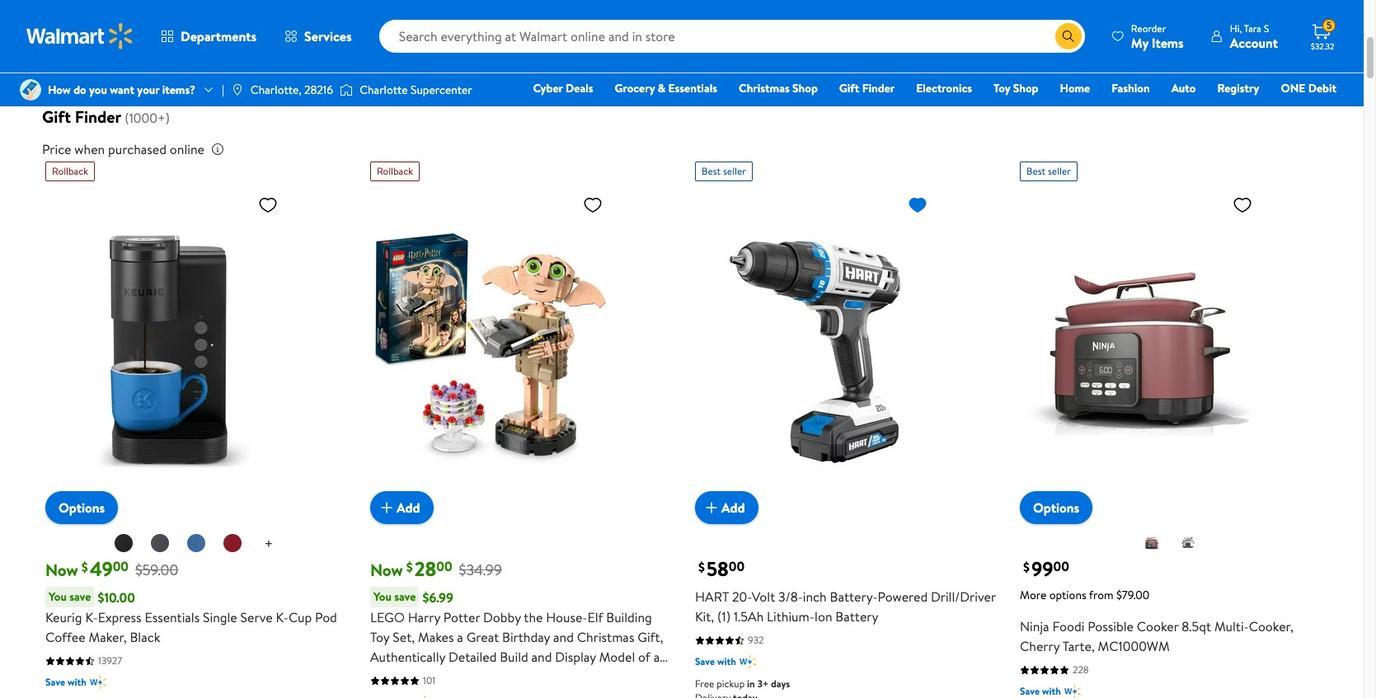 Task type: locate. For each thing, give the bounding box(es) containing it.
1 horizontal spatial with
[[718, 655, 737, 669]]

one
[[1282, 80, 1306, 97]]

228
[[1073, 663, 1090, 677]]

$ inside now $ 28 00 $34.99
[[407, 559, 413, 577]]

gift
[[834, 4, 854, 21], [840, 80, 860, 97], [42, 106, 71, 128]]

navy image
[[186, 534, 206, 554]]

0 horizontal spatial &
[[413, 4, 421, 21]]

00
[[113, 558, 129, 576], [437, 558, 453, 576], [729, 558, 745, 576], [1054, 558, 1070, 576]]

home
[[1061, 80, 1091, 97]]

0 vertical spatial |
[[1196, 57, 1198, 75]]

you
[[89, 82, 107, 98]]

1 best seller from the left
[[702, 164, 747, 178]]

k- right serve
[[276, 609, 289, 627]]

rollback down charlotte
[[377, 164, 413, 178]]

fashion link
[[1105, 79, 1158, 97]]

1 horizontal spatial k-
[[276, 609, 289, 627]]

0 horizontal spatial essentials
[[145, 609, 200, 627]]

and down house- at the bottom
[[554, 629, 574, 647]]

0 horizontal spatial you
[[49, 589, 67, 606]]

now inside now $ 49 00 $59.00
[[45, 559, 78, 582]]

essentials up black
[[145, 609, 200, 627]]

1 horizontal spatial a
[[654, 649, 660, 667]]

now
[[45, 559, 78, 582], [370, 559, 403, 582]]

video games
[[561, 4, 625, 21]]

1 horizontal spatial finder
[[863, 80, 895, 97]]

days
[[771, 677, 791, 691]]

1 vertical spatial with
[[68, 676, 86, 690]]

add to favorites list, keurig k-express essentials single serve k-cup pod coffee maker, black image
[[258, 195, 278, 215]]

mc1000wm
[[1099, 638, 1170, 656]]

add up $ 58 00
[[722, 499, 745, 517]]

2 add button from the left
[[696, 492, 759, 525]]

gift right christmas shop link
[[840, 80, 860, 97]]

1 vertical spatial save
[[45, 676, 65, 690]]

$ left 99
[[1024, 559, 1030, 577]]

gift for gift finder (1000+)
[[42, 106, 71, 128]]

(1000+)
[[125, 109, 170, 127]]

save with down coffee
[[45, 676, 86, 690]]

1 best from the left
[[702, 164, 721, 178]]

1 horizontal spatial save
[[395, 589, 416, 606]]

essentials
[[669, 80, 718, 97], [145, 609, 200, 627]]

birthday
[[503, 629, 550, 647]]

932
[[748, 634, 764, 648]]

do
[[74, 82, 86, 98]]

rollback for 49
[[52, 164, 88, 178]]

with down coffee
[[68, 676, 86, 690]]

list item
[[198, 0, 273, 32], [279, 0, 362, 32]]

1 rollback from the left
[[52, 164, 88, 178]]

$ left 58
[[699, 559, 705, 577]]

1 vertical spatial gift
[[840, 80, 860, 97]]

0 vertical spatial save
[[696, 655, 715, 669]]

toy inside the you save $6.99 lego harry potter dobby the house-elf building toy set, makes a great birthday and christmas gift, authentically detailed build and display model of a beloved character, 76421
[[370, 629, 390, 647]]

gift inside button
[[834, 4, 854, 21]]

a right 'of'
[[654, 649, 660, 667]]

and
[[554, 629, 574, 647], [532, 649, 552, 667]]

1 horizontal spatial save
[[696, 655, 715, 669]]

1 horizontal spatial options link
[[1021, 492, 1093, 525]]

0 horizontal spatial add
[[397, 499, 420, 517]]

in-store
[[175, 58, 214, 74]]

my
[[1132, 33, 1149, 52]]

ninja foodi possible cooker 8.5qt multi-cooker, cherry tarte, mc1000wm
[[1021, 618, 1294, 656]]

1 add from the left
[[397, 499, 420, 517]]

options link for $59.00
[[45, 492, 118, 525]]

4 00 from the left
[[1054, 558, 1070, 576]]

1 $ from the left
[[82, 559, 88, 577]]

shop left gift finder
[[793, 80, 818, 97]]

options up $ 99 00 on the bottom of the page
[[1034, 499, 1080, 517]]

& right the grocery
[[658, 80, 666, 97]]

save with up "free"
[[696, 655, 737, 669]]

2 best seller from the left
[[1027, 164, 1072, 178]]

tools & home improvement
[[385, 4, 522, 21]]

3 $ from the left
[[699, 559, 705, 577]]

0 horizontal spatial shop
[[793, 80, 818, 97]]

seller for 58
[[724, 164, 747, 178]]

tools
[[385, 4, 411, 21]]

0 vertical spatial a
[[457, 629, 464, 647]]

best
[[702, 164, 721, 178], [1027, 164, 1046, 178]]

and down birthday
[[532, 649, 552, 667]]

1 horizontal spatial add button
[[696, 492, 759, 525]]

0 horizontal spatial christmas
[[577, 629, 635, 647]]

gift cards button
[[821, 0, 896, 29]]

walmart plus image down 101
[[415, 695, 431, 699]]

 image right 28216
[[340, 82, 353, 98]]

dobby
[[484, 609, 521, 627]]

you for 49
[[49, 589, 67, 606]]

search icon image
[[1062, 30, 1076, 43]]

2 rollback from the left
[[377, 164, 413, 178]]

0 vertical spatial save with
[[696, 655, 737, 669]]

list item up 28216
[[279, 0, 362, 32]]

gift down how
[[42, 106, 71, 128]]

christmas down the walmart site-wide search field
[[739, 80, 790, 97]]

| right by at the top
[[1196, 57, 1198, 75]]

walmart plus image down 228
[[1065, 684, 1081, 699]]

1 add button from the left
[[370, 492, 434, 525]]

rollback down price
[[52, 164, 88, 178]]

cooker
[[1138, 618, 1179, 636]]

sort and filter section element
[[22, 40, 1342, 92]]

4 $ from the left
[[1024, 559, 1030, 577]]

services button
[[271, 17, 366, 56]]

1 list item from the left
[[198, 0, 273, 32]]

finder down the 'you' at the left of page
[[75, 106, 121, 128]]

k- up maker, at the left of page
[[85, 609, 98, 627]]

shop for toy shop
[[1014, 80, 1039, 97]]

0 horizontal spatial  image
[[231, 83, 244, 97]]

you up keurig
[[49, 589, 67, 606]]

grocery & essentials
[[615, 80, 718, 97]]

|
[[1196, 57, 1198, 75], [222, 82, 224, 98]]

save up keurig
[[69, 589, 91, 606]]

1 horizontal spatial shop
[[1014, 80, 1039, 97]]

model
[[600, 649, 635, 667]]

authentically
[[370, 649, 446, 667]]

0 horizontal spatial with
[[68, 676, 86, 690]]

add up 28
[[397, 499, 420, 517]]

white
[[922, 4, 952, 21]]

best seller for 58
[[702, 164, 747, 178]]

walmart+
[[1288, 103, 1337, 120]]

charlotte
[[360, 82, 408, 98]]

& for home
[[413, 4, 421, 21]]

3 00 from the left
[[729, 558, 745, 576]]

0 horizontal spatial seller
[[724, 164, 747, 178]]

walmart plus image
[[740, 654, 756, 671], [90, 675, 106, 691], [1065, 684, 1081, 699], [415, 695, 431, 699]]

k-
[[85, 609, 98, 627], [276, 609, 289, 627]]

add button up 28
[[370, 492, 434, 525]]

00 inside now $ 28 00 $34.99
[[437, 558, 453, 576]]

1 shop from the left
[[793, 80, 818, 97]]

0 horizontal spatial best
[[702, 164, 721, 178]]

cyber deals
[[533, 80, 594, 97]]

save down coffee
[[45, 676, 65, 690]]

cup
[[289, 609, 312, 627]]

add to favorites list, lego harry potter dobby the house-elf building toy set, makes a great birthday and christmas gift, authentically detailed build and display model of a beloved character, 76421 image
[[583, 195, 603, 215]]

gifts right the elephant
[[1001, 4, 1023, 21]]

christmas down 'elf'
[[577, 629, 635, 647]]

1 horizontal spatial christmas
[[739, 80, 790, 97]]

add button
[[370, 492, 434, 525], [696, 492, 759, 525]]

28
[[415, 555, 437, 583]]

the
[[524, 609, 543, 627]]

0 horizontal spatial |
[[222, 82, 224, 98]]

cyber
[[533, 80, 563, 97]]

2 now from the left
[[370, 559, 403, 582]]

group
[[82, 0, 1283, 32]]

add
[[397, 499, 420, 517], [722, 499, 745, 517]]

1 horizontal spatial  image
[[340, 82, 353, 98]]

 image
[[20, 79, 41, 101]]

0 horizontal spatial save
[[69, 589, 91, 606]]

now $ 49 00 $59.00
[[45, 555, 178, 583]]

now for 49
[[45, 559, 78, 582]]

best seller
[[702, 164, 747, 178], [1027, 164, 1072, 178]]

options
[[59, 499, 105, 517], [1034, 499, 1080, 517]]

2 00 from the left
[[437, 558, 453, 576]]

| down in-store button
[[222, 82, 224, 98]]

 image for charlotte supercenter
[[340, 82, 353, 98]]

set,
[[393, 629, 415, 647]]

s
[[1265, 21, 1270, 35]]

0 horizontal spatial now
[[45, 559, 78, 582]]

add button up $ 58 00
[[696, 492, 759, 525]]

& right the tools
[[413, 4, 421, 21]]

58
[[707, 555, 729, 583]]

 image left charlotte,
[[231, 83, 244, 97]]

2 you from the left
[[374, 589, 392, 606]]

save inside you save $10.00 keurig k-express essentials single serve k-cup pod coffee maker, black
[[69, 589, 91, 606]]

0 vertical spatial christmas
[[739, 80, 790, 97]]

1 vertical spatial save with
[[45, 676, 86, 690]]

add to favorites list, ninja foodi possible cooker 8.5qt multi-cooker, cherry tarte, mc1000wm image
[[1233, 195, 1253, 215]]

20-
[[733, 588, 752, 606]]

auto link
[[1165, 79, 1204, 97]]

now inside now $ 28 00 $34.99
[[370, 559, 403, 582]]

1 vertical spatial a
[[654, 649, 660, 667]]

you inside the you save $6.99 lego harry potter dobby the house-elf building toy set, makes a great birthday and christmas gift, authentically detailed build and display model of a beloved character, 76421
[[374, 589, 392, 606]]

toy right electronics link
[[994, 80, 1011, 97]]

toy inside toy shop link
[[994, 80, 1011, 97]]

departments button
[[147, 17, 271, 56]]

1 horizontal spatial and
[[554, 629, 574, 647]]

charlotte, 28216
[[251, 82, 333, 98]]

save up "lego"
[[395, 589, 416, 606]]

walmart plus image down 13927
[[90, 675, 106, 691]]

all filters button
[[42, 53, 137, 79]]

0 horizontal spatial save with
[[45, 676, 86, 690]]

$ left 49
[[82, 559, 88, 577]]

1 horizontal spatial |
[[1196, 57, 1198, 75]]

2 vertical spatial gift
[[42, 106, 71, 128]]

0 horizontal spatial options
[[59, 499, 105, 517]]

rollback
[[52, 164, 88, 178], [377, 164, 413, 178]]

free
[[696, 677, 715, 691]]

1 vertical spatial |
[[222, 82, 224, 98]]

gift left cards
[[834, 4, 854, 21]]

toy
[[994, 80, 1011, 97], [370, 629, 390, 647]]

1 horizontal spatial you
[[374, 589, 392, 606]]

00 down black image
[[113, 558, 129, 576]]

0 vertical spatial toy
[[994, 80, 1011, 97]]

0 horizontal spatial toy
[[370, 629, 390, 647]]

2 options link from the left
[[1021, 492, 1093, 525]]

1 seller from the left
[[724, 164, 747, 178]]

1 horizontal spatial add
[[722, 499, 745, 517]]

5 $32.32
[[1312, 18, 1335, 52]]

0 horizontal spatial rollback
[[52, 164, 88, 178]]

you up "lego"
[[374, 589, 392, 606]]

1 vertical spatial christmas
[[577, 629, 635, 647]]

with up pickup
[[718, 655, 737, 669]]

00 up $6.99
[[437, 558, 453, 576]]

 image
[[340, 82, 353, 98], [231, 83, 244, 97]]

& left fitness
[[751, 4, 759, 21]]

2 add from the left
[[722, 499, 745, 517]]

options up 49
[[59, 499, 105, 517]]

in
[[748, 677, 756, 691]]

options link up $ 99 00 on the bottom of the page
[[1021, 492, 1093, 525]]

now left 49
[[45, 559, 78, 582]]

8.5qt
[[1183, 618, 1212, 636]]

christmas
[[739, 80, 790, 97], [577, 629, 635, 647]]

0 horizontal spatial k-
[[85, 609, 98, 627]]

hart 20-volt 3/8-inch battery-powered drill/driver kit, (1) 1.5ah lithium-ion battery image
[[696, 188, 935, 512]]

personalized gifts button
[[1050, 0, 1164, 29]]

$ inside $ 99 00
[[1024, 559, 1030, 577]]

options for $59.00
[[59, 499, 105, 517]]

1 horizontal spatial essentials
[[669, 80, 718, 97]]

0 horizontal spatial add button
[[370, 492, 434, 525]]

1 horizontal spatial gifts
[[1128, 4, 1151, 21]]

1 horizontal spatial best
[[1027, 164, 1046, 178]]

electronics
[[917, 80, 973, 97]]

1 you from the left
[[49, 589, 67, 606]]

you inside you save $10.00 keurig k-express essentials single serve k-cup pod coffee maker, black
[[49, 589, 67, 606]]

save up "free"
[[696, 655, 715, 669]]

now left 28
[[370, 559, 403, 582]]

0 horizontal spatial list item
[[198, 0, 273, 32]]

battery
[[836, 608, 879, 626]]

0 horizontal spatial gifts
[[1001, 4, 1023, 21]]

gifts up "reorder"
[[1128, 4, 1151, 21]]

0 horizontal spatial options link
[[45, 492, 118, 525]]

group containing tools & home improvement
[[82, 0, 1283, 32]]

2 $ from the left
[[407, 559, 413, 577]]

gift cards list item
[[817, 0, 899, 32]]

$ inside now $ 49 00 $59.00
[[82, 559, 88, 577]]

in-
[[175, 58, 188, 74]]

black image
[[114, 534, 133, 554]]

charlotte,
[[251, 82, 302, 98]]

walmart image
[[26, 23, 134, 50]]

add to cart image
[[702, 498, 722, 518]]

2 shop from the left
[[1014, 80, 1039, 97]]

$ left 28
[[407, 559, 413, 577]]

video
[[561, 4, 590, 21]]

1 horizontal spatial now
[[370, 559, 403, 582]]

0 vertical spatial with
[[718, 655, 737, 669]]

00 inside $ 58 00
[[729, 558, 745, 576]]

1 options link from the left
[[45, 492, 118, 525]]

possible
[[1088, 618, 1134, 636]]

save for walmart plus image under 13927
[[45, 676, 65, 690]]

a down potter
[[457, 629, 464, 647]]

1 vertical spatial finder
[[75, 106, 121, 128]]

0 horizontal spatial and
[[532, 649, 552, 667]]

1 horizontal spatial list item
[[279, 0, 362, 32]]

toy down "lego"
[[370, 629, 390, 647]]

1 now from the left
[[45, 559, 78, 582]]

0 horizontal spatial save
[[45, 676, 65, 690]]

departments
[[181, 27, 257, 45]]

1 horizontal spatial save with
[[696, 655, 737, 669]]

save for 49
[[69, 589, 91, 606]]

1 horizontal spatial best seller
[[1027, 164, 1072, 178]]

1 horizontal spatial options
[[1034, 499, 1080, 517]]

best seller for 99
[[1027, 164, 1072, 178]]

finder for gift finder
[[863, 80, 895, 97]]

1 options from the left
[[59, 499, 105, 517]]

save inside the you save $6.99 lego harry potter dobby the house-elf building toy set, makes a great birthday and christmas gift, authentically detailed build and display model of a beloved character, 76421
[[395, 589, 416, 606]]

1 save from the left
[[69, 589, 91, 606]]

with
[[718, 655, 737, 669], [68, 676, 86, 690]]

1 horizontal spatial toy
[[994, 80, 1011, 97]]

| inside sort and filter section element
[[1196, 57, 1198, 75]]

5
[[1327, 18, 1333, 32]]

$34.99
[[459, 560, 502, 581]]

00 up 20-
[[729, 558, 745, 576]]

0 vertical spatial finder
[[863, 80, 895, 97]]

red image
[[222, 534, 242, 554]]

1 vertical spatial toy
[[370, 629, 390, 647]]

2 save from the left
[[395, 589, 416, 606]]

shop left home link
[[1014, 80, 1039, 97]]

2 options from the left
[[1034, 499, 1080, 517]]

2 best from the left
[[1027, 164, 1046, 178]]

volt
[[752, 588, 776, 606]]

options link up black image
[[45, 492, 118, 525]]

1 vertical spatial essentials
[[145, 609, 200, 627]]

add button for 58
[[696, 492, 759, 525]]

essentials right the grocery
[[669, 80, 718, 97]]

0 vertical spatial gift
[[834, 4, 854, 21]]

00 up options
[[1054, 558, 1070, 576]]

2 seller from the left
[[1049, 164, 1072, 178]]

list item up store
[[198, 0, 273, 32]]

1 horizontal spatial &
[[658, 80, 666, 97]]

now for 28
[[370, 559, 403, 582]]

0 horizontal spatial finder
[[75, 106, 121, 128]]

1 00 from the left
[[113, 558, 129, 576]]

save
[[696, 655, 715, 669], [45, 676, 65, 690]]

1 horizontal spatial seller
[[1049, 164, 1072, 178]]

99
[[1032, 555, 1054, 583]]

0 horizontal spatial best seller
[[702, 164, 747, 178]]

when
[[75, 140, 105, 158]]

pickup
[[717, 677, 745, 691]]

save for 28
[[395, 589, 416, 606]]

legal information image
[[211, 143, 224, 156]]

1 horizontal spatial rollback
[[377, 164, 413, 178]]

finder left electronics
[[863, 80, 895, 97]]

save
[[69, 589, 91, 606], [395, 589, 416, 606]]



Task type: describe. For each thing, give the bounding box(es) containing it.
options link for 99
[[1021, 492, 1093, 525]]

3/8-
[[779, 588, 803, 606]]

1 gifts from the left
[[1001, 4, 1023, 21]]

gift for gift cards
[[834, 4, 854, 21]]

ninja
[[1021, 618, 1050, 636]]

+
[[264, 534, 273, 554]]

more options from $79.00
[[1021, 587, 1150, 604]]

coffee
[[45, 629, 85, 647]]

gift finder (1000+)
[[42, 106, 170, 128]]

items
[[1152, 33, 1185, 52]]

black
[[130, 629, 160, 647]]

best for 99
[[1027, 164, 1046, 178]]

options for 99
[[1034, 499, 1080, 517]]

add for 58
[[722, 499, 745, 517]]

supercenter
[[411, 82, 473, 98]]

deals
[[566, 80, 594, 97]]

$79.00
[[1117, 587, 1150, 604]]

makes
[[418, 629, 454, 647]]

sort
[[1147, 57, 1172, 75]]

rollback for 28
[[377, 164, 413, 178]]

how
[[48, 82, 71, 98]]

0 horizontal spatial a
[[457, 629, 464, 647]]

Search search field
[[379, 20, 1086, 53]]

save for walmart plus image on top of "in"
[[696, 655, 715, 669]]

$ inside $ 58 00
[[699, 559, 705, 577]]

from
[[1090, 587, 1114, 604]]

price
[[42, 140, 71, 158]]

gift,
[[638, 629, 664, 647]]

3+
[[758, 677, 769, 691]]

video games list item
[[545, 0, 642, 32]]

hi,
[[1231, 21, 1243, 35]]

tools & home improvement list item
[[369, 0, 538, 32]]

potter
[[444, 609, 480, 627]]

improvement
[[455, 4, 522, 21]]

you save $10.00 keurig k-express essentials single serve k-cup pod coffee maker, black
[[45, 589, 337, 647]]

personalized gifts list item
[[1046, 0, 1167, 32]]

steam white image
[[1179, 534, 1199, 554]]

cherry tarte image
[[1143, 534, 1162, 554]]

& for essentials
[[658, 80, 666, 97]]

add for $34.99
[[397, 499, 420, 517]]

13927
[[98, 654, 122, 668]]

electronics link
[[909, 79, 980, 97]]

1 k- from the left
[[85, 609, 98, 627]]

you save $6.99 lego harry potter dobby the house-elf building toy set, makes a great birthday and christmas gift, authentically detailed build and display model of a beloved character, 76421
[[370, 589, 664, 687]]

gift for gift finder
[[840, 80, 860, 97]]

all
[[73, 58, 87, 74]]

online
[[170, 140, 205, 158]]

cherry
[[1021, 638, 1060, 656]]

2 list item from the left
[[279, 0, 362, 32]]

sports, outdoors & fitness list item
[[648, 0, 811, 32]]

add button for $34.99
[[370, 492, 434, 525]]

build
[[500, 649, 529, 667]]

gift finder
[[840, 80, 895, 97]]

matte gray image
[[150, 534, 170, 554]]

christmas shop link
[[732, 79, 826, 97]]

items?
[[162, 82, 196, 98]]

christmas inside the you save $6.99 lego harry potter dobby the house-elf building toy set, makes a great birthday and christmas gift, authentically detailed build and display model of a beloved character, 76421
[[577, 629, 635, 647]]

of
[[639, 649, 651, 667]]

finder for gift finder (1000+)
[[75, 106, 121, 128]]

drill/driver
[[931, 588, 996, 606]]

lithium-
[[767, 608, 815, 626]]

76421
[[483, 668, 515, 687]]

2 gifts from the left
[[1128, 4, 1151, 21]]

0 vertical spatial and
[[554, 629, 574, 647]]

filters
[[89, 58, 119, 74]]

(1)
[[718, 608, 731, 626]]

personalized gifts
[[1063, 4, 1151, 21]]

home link
[[1053, 79, 1098, 97]]

1 vertical spatial and
[[532, 649, 552, 667]]

personalized
[[1063, 4, 1125, 21]]

you for 28
[[374, 589, 392, 606]]

walmart+ link
[[1281, 102, 1345, 120]]

character,
[[420, 668, 480, 687]]

fashion
[[1112, 80, 1151, 97]]

cooker,
[[1250, 618, 1294, 636]]

sports, outdoors & fitness
[[665, 4, 794, 21]]

now $ 28 00 $34.99
[[370, 555, 502, 583]]

single
[[203, 609, 237, 627]]

Walmart Site-Wide search field
[[379, 20, 1086, 53]]

 image for charlotte, 28216
[[231, 83, 244, 97]]

$6.99
[[423, 589, 454, 607]]

foodi
[[1053, 618, 1085, 636]]

00 inside now $ 49 00 $59.00
[[113, 558, 129, 576]]

2 horizontal spatial &
[[751, 4, 759, 21]]

grocery
[[615, 80, 655, 97]]

walmart plus image up "in"
[[740, 654, 756, 671]]

by
[[1175, 57, 1189, 75]]

seller for 99
[[1049, 164, 1072, 178]]

battery-
[[830, 588, 878, 606]]

pod
[[315, 609, 337, 627]]

shop for christmas shop
[[793, 80, 818, 97]]

1.5ah
[[734, 608, 764, 626]]

account
[[1231, 33, 1279, 52]]

white elephant gifts list item
[[906, 0, 1040, 32]]

ninja foodi possible cooker 8.5qt multi-cooker, cherry tarte, mc1000wm image
[[1021, 188, 1260, 512]]

services
[[305, 27, 352, 45]]

all filters
[[73, 58, 119, 74]]

2 k- from the left
[[276, 609, 289, 627]]

add to cart image
[[377, 498, 397, 518]]

one debit walmart+
[[1282, 80, 1337, 120]]

video games button
[[548, 0, 639, 29]]

cyber deals link
[[526, 79, 601, 97]]

essentials inside you save $10.00 keurig k-express essentials single serve k-cup pod coffee maker, black
[[145, 609, 200, 627]]

sports,
[[665, 4, 700, 21]]

remove from favorites list, hart 20-volt 3/8-inch battery-powered drill/driver kit, (1) 1.5ah lithium-ion battery image
[[908, 195, 928, 215]]

grocery & essentials link
[[608, 79, 725, 97]]

0 vertical spatial essentials
[[669, 80, 718, 97]]

great
[[467, 629, 499, 647]]

powered
[[878, 588, 928, 606]]

gift finder link
[[832, 79, 903, 97]]

ion
[[815, 608, 833, 626]]

fitness
[[761, 4, 794, 21]]

tarte,
[[1063, 638, 1095, 656]]

express
[[98, 609, 142, 627]]

want
[[110, 82, 134, 98]]

hi, tara s account
[[1231, 21, 1279, 52]]

$10.00
[[98, 589, 135, 607]]

games
[[593, 4, 625, 21]]

tara
[[1245, 21, 1262, 35]]

00 inside $ 99 00
[[1054, 558, 1070, 576]]

display
[[556, 649, 596, 667]]

best for 58
[[702, 164, 721, 178]]

lego harry potter dobby the house-elf building toy set, makes a great birthday and christmas gift, authentically detailed build and display model of a beloved character, 76421 image
[[370, 188, 610, 512]]

sort by |
[[1147, 57, 1198, 75]]

cards
[[856, 4, 883, 21]]

keurig k-express essentials single serve k-cup pod coffee maker, black image
[[45, 188, 285, 512]]



Task type: vqa. For each thing, say whether or not it's contained in the screenshot.
Add to Favorites list, LEGO Harry Potter Dobby the House-Elf Building Toy Set, Makes a Great Birthday and Christmas Gift, Authentically Detailed Build and Display Model of a Beloved Character, 76421 image
yes



